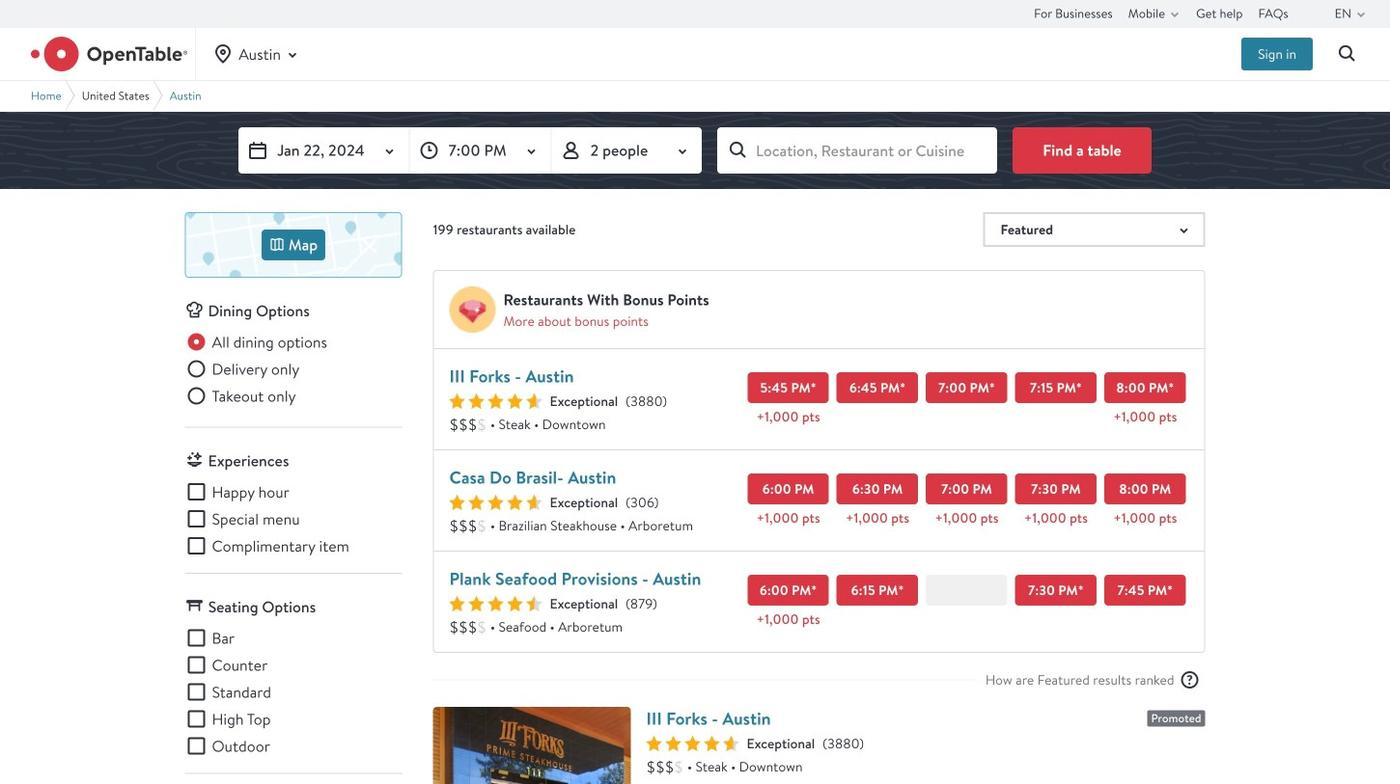 Task type: vqa. For each thing, say whether or not it's contained in the screenshot.
third group
yes



Task type: locate. For each thing, give the bounding box(es) containing it.
None radio
[[185, 358, 300, 381], [185, 385, 296, 408], [185, 358, 300, 381], [185, 385, 296, 408]]

4.6 stars image
[[449, 597, 542, 612]]

3 group from the top
[[185, 627, 402, 758]]

bonus point image
[[449, 287, 496, 333]]

1 vertical spatial group
[[185, 481, 402, 558]]

None radio
[[185, 331, 327, 354]]

0 vertical spatial group
[[185, 331, 402, 412]]

4.8 stars image
[[449, 394, 542, 409], [449, 495, 542, 511], [646, 737, 739, 752]]

None field
[[717, 127, 997, 174]]

Please input a Location, Restaurant or Cuisine field
[[717, 127, 997, 174]]

0 vertical spatial 4.8 stars image
[[449, 394, 542, 409]]

2 group from the top
[[185, 481, 402, 558]]

2 vertical spatial group
[[185, 627, 402, 758]]

group
[[185, 331, 402, 412], [185, 481, 402, 558], [185, 627, 402, 758]]



Task type: describe. For each thing, give the bounding box(es) containing it.
1 vertical spatial 4.8 stars image
[[449, 495, 542, 511]]

1 group from the top
[[185, 331, 402, 412]]

opentable logo image
[[31, 37, 187, 71]]

2 vertical spatial 4.8 stars image
[[646, 737, 739, 752]]



